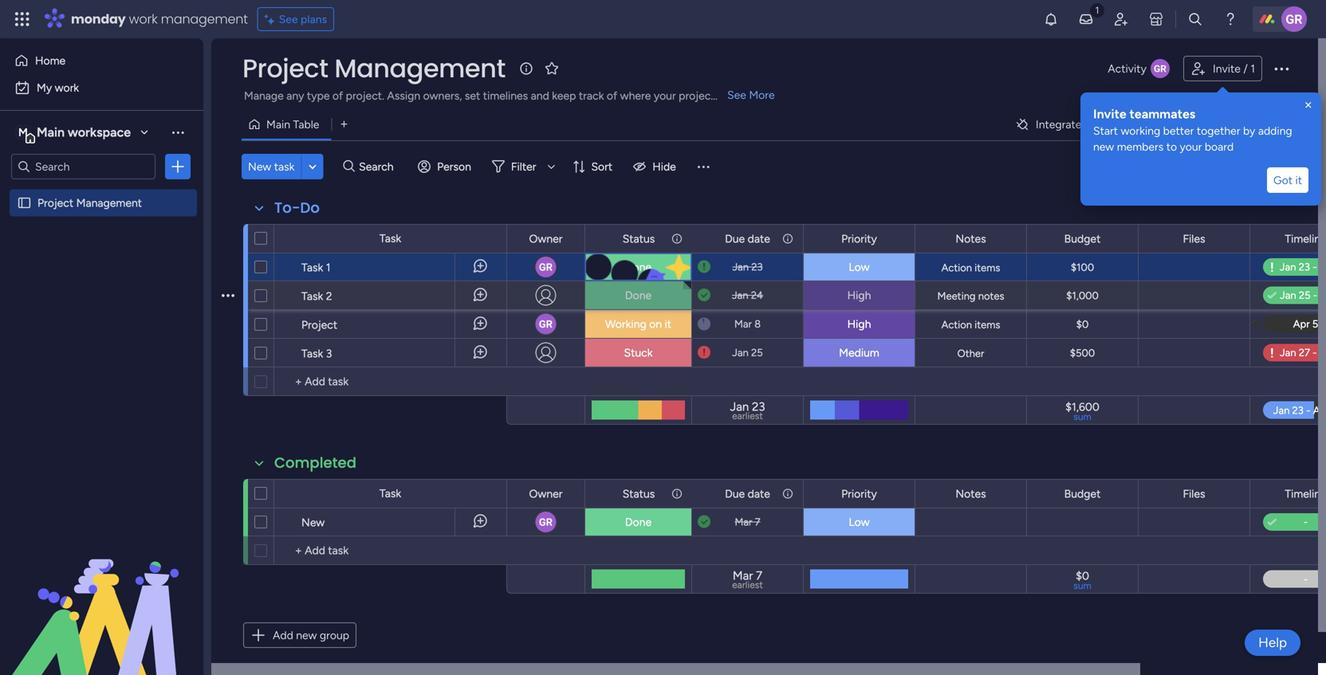 Task type: vqa. For each thing, say whether or not it's contained in the screenshot.
the topmost "new"
yes



Task type: describe. For each thing, give the bounding box(es) containing it.
sum for $1,600
[[1074, 411, 1092, 423]]

task
[[274, 160, 295, 173]]

due for second due date field from the bottom
[[725, 232, 745, 246]]

management
[[161, 10, 248, 28]]

notes for 1st notes field from the top of the page
[[956, 232, 986, 246]]

$100
[[1071, 261, 1094, 274]]

by
[[1243, 124, 1256, 138]]

0 horizontal spatial options image
[[170, 159, 186, 175]]

new task
[[248, 160, 295, 173]]

type
[[307, 89, 330, 102]]

see for see more
[[727, 88, 746, 102]]

it inside button
[[1296, 173, 1302, 187]]

2 budget field from the top
[[1061, 485, 1105, 503]]

home link
[[10, 48, 194, 73]]

v2 done deadline image for jan 24
[[698, 288, 711, 303]]

jan 25
[[732, 347, 763, 359]]

angle down image
[[309, 161, 316, 173]]

invite teammates start working better together by adding new members to your board
[[1094, 106, 1293, 154]]

2 of from the left
[[607, 89, 617, 102]]

project management inside project management list box
[[37, 196, 142, 210]]

task 3
[[301, 347, 332, 361]]

my work
[[37, 81, 79, 95]]

other
[[958, 347, 985, 360]]

1 of from the left
[[333, 89, 343, 102]]

1 vertical spatial it
[[665, 317, 672, 331]]

workspace image
[[15, 124, 31, 141]]

plans
[[301, 12, 327, 26]]

1 horizontal spatial management
[[334, 51, 506, 86]]

$1,000
[[1067, 290, 1099, 302]]

sort
[[591, 160, 613, 173]]

invite members image
[[1113, 11, 1129, 27]]

3 done from the top
[[625, 516, 652, 529]]

notes
[[978, 290, 1005, 303]]

m
[[18, 126, 28, 139]]

2 owner field from the top
[[525, 485, 567, 503]]

home
[[35, 54, 66, 67]]

medium
[[839, 346, 880, 360]]

1 files field from the top
[[1179, 230, 1210, 248]]

priority for first priority "field" from the bottom
[[842, 487, 877, 501]]

meeting
[[938, 290, 976, 303]]

priority for first priority "field" from the top of the page
[[842, 232, 877, 246]]

owner for 2nd owner field from the top
[[529, 487, 563, 501]]

2 items from the top
[[975, 319, 1000, 331]]

1 due date field from the top
[[721, 230, 774, 248]]

jan for jan 23
[[733, 261, 749, 274]]

work for monday
[[129, 10, 158, 28]]

column information image for status
[[671, 488, 684, 500]]

8
[[755, 318, 761, 331]]

project.
[[346, 89, 384, 102]]

members
[[1117, 140, 1164, 154]]

2 notes field from the top
[[952, 485, 990, 503]]

jan for jan 25
[[732, 347, 749, 359]]

got it
[[1274, 173, 1302, 187]]

1 done from the top
[[625, 260, 652, 274]]

add new group
[[273, 629, 349, 642]]

track
[[579, 89, 604, 102]]

start
[[1094, 124, 1118, 138]]

$0 for $0
[[1076, 318, 1089, 331]]

invite teammates heading
[[1094, 105, 1309, 123]]

status field for completed
[[619, 485, 659, 503]]

invite for teammates
[[1094, 106, 1127, 122]]

filter button
[[486, 154, 561, 179]]

to-do
[[274, 198, 320, 218]]

workspace selection element
[[15, 123, 133, 144]]

jan inside "jan 23 earliest"
[[730, 400, 749, 414]]

25
[[751, 347, 763, 359]]

1 budget from the top
[[1065, 232, 1101, 246]]

see more link
[[726, 87, 777, 103]]

meeting notes
[[938, 290, 1005, 303]]

hide button
[[627, 154, 686, 179]]

see more
[[727, 88, 775, 102]]

hide
[[653, 160, 676, 173]]

no file image
[[1187, 315, 1201, 334]]

completed
[[274, 453, 357, 473]]

/
[[1244, 62, 1248, 75]]

arrow down image
[[542, 157, 561, 176]]

working
[[605, 317, 647, 331]]

work for my
[[55, 81, 79, 95]]

owners,
[[423, 89, 462, 102]]

$500
[[1070, 347, 1095, 360]]

automate button
[[1170, 112, 1255, 137]]

1 priority field from the top
[[838, 230, 881, 248]]

new inside invite teammates start working better together by adding new members to your board
[[1094, 140, 1114, 154]]

Completed field
[[270, 453, 361, 474]]

0 vertical spatial project
[[242, 51, 328, 86]]

jan 23
[[733, 261, 763, 274]]

to
[[1167, 140, 1177, 154]]

sum for $0
[[1074, 580, 1092, 592]]

monday marketplace image
[[1149, 11, 1164, 27]]

task for task 3
[[301, 347, 323, 361]]

3
[[326, 347, 332, 361]]

project
[[679, 89, 715, 102]]

column information image for due date
[[782, 488, 794, 500]]

task for task 1
[[301, 261, 323, 274]]

menu image
[[695, 159, 711, 175]]

select product image
[[14, 11, 30, 27]]

+ Add task text field
[[282, 372, 499, 392]]

manage any type of project. assign owners, set timelines and keep track of where your project stands.
[[244, 89, 753, 102]]

2 horizontal spatial options image
[[1272, 59, 1291, 78]]

0 horizontal spatial your
[[654, 89, 676, 102]]

new for new task
[[248, 160, 271, 173]]

do
[[300, 198, 320, 218]]

monday
[[71, 10, 126, 28]]

mar 7 earliest
[[732, 569, 763, 591]]

2 files field from the top
[[1179, 485, 1210, 503]]

working on it
[[605, 317, 672, 331]]

task 2
[[301, 290, 332, 303]]

2 budget from the top
[[1065, 487, 1101, 501]]

help
[[1259, 635, 1287, 651]]

manage
[[244, 89, 284, 102]]

status field for to-do
[[619, 230, 659, 248]]

1 owner field from the top
[[525, 230, 567, 248]]

person
[[437, 160, 471, 173]]

timeline for completed
[[1285, 487, 1326, 501]]

any
[[287, 89, 304, 102]]

together
[[1197, 124, 1241, 138]]

v2 overdue deadline image for jan 25
[[698, 345, 711, 361]]

add view image
[[341, 119, 347, 130]]

24
[[751, 289, 763, 302]]

help button
[[1245, 630, 1301, 656]]

notes for second notes field
[[956, 487, 986, 501]]

main table button
[[242, 112, 331, 137]]

on
[[649, 317, 662, 331]]

activity
[[1108, 62, 1147, 75]]

Search in workspace field
[[33, 158, 133, 176]]

mar for working on it
[[735, 318, 752, 331]]

project inside project management list box
[[37, 196, 74, 210]]

set
[[465, 89, 480, 102]]

$1,600 sum
[[1066, 400, 1100, 423]]

board
[[1205, 140, 1234, 154]]

status for completed
[[623, 487, 655, 501]]

adding
[[1258, 124, 1293, 138]]

project management list box
[[0, 186, 203, 432]]

2 files from the top
[[1183, 487, 1206, 501]]

2
[[326, 290, 332, 303]]

2 action items from the top
[[942, 319, 1000, 331]]

stands.
[[718, 89, 753, 102]]

1 horizontal spatial options image
[[222, 276, 234, 315]]

help image
[[1223, 11, 1239, 27]]



Task type: locate. For each thing, give the bounding box(es) containing it.
timeline
[[1285, 232, 1326, 246], [1285, 487, 1326, 501]]

2 due date field from the top
[[721, 485, 774, 503]]

1 high from the top
[[848, 289, 871, 302]]

table
[[293, 118, 319, 131]]

2 sum from the top
[[1074, 580, 1092, 592]]

my
[[37, 81, 52, 95]]

due date field up jan 23
[[721, 230, 774, 248]]

jan left "24"
[[732, 289, 749, 302]]

due up jan 23
[[725, 232, 745, 246]]

main inside 'button'
[[266, 118, 290, 131]]

management inside list box
[[76, 196, 142, 210]]

1 vertical spatial options image
[[170, 159, 186, 175]]

2 v2 overdue deadline image from the top
[[698, 345, 711, 361]]

group
[[320, 629, 349, 642]]

project up any
[[242, 51, 328, 86]]

priority
[[842, 232, 877, 246], [842, 487, 877, 501]]

0 horizontal spatial it
[[665, 317, 672, 331]]

main for main table
[[266, 118, 290, 131]]

Notes field
[[952, 230, 990, 248], [952, 485, 990, 503]]

invite / 1 button
[[1184, 56, 1263, 81]]

2 notes from the top
[[956, 487, 986, 501]]

due up mar 7
[[725, 487, 745, 501]]

task 1
[[301, 261, 331, 274]]

Due date field
[[721, 230, 774, 248], [721, 485, 774, 503]]

0 vertical spatial mar
[[735, 318, 752, 331]]

items up notes
[[975, 262, 1000, 274]]

lottie animation image
[[0, 514, 203, 676]]

invite left /
[[1213, 62, 1241, 75]]

1 vertical spatial done
[[625, 289, 652, 302]]

1 vertical spatial items
[[975, 319, 1000, 331]]

column information image
[[671, 233, 684, 245], [782, 233, 794, 245]]

1 vertical spatial new
[[301, 516, 325, 530]]

filter
[[511, 160, 536, 173]]

v2 done deadline image left jan 24
[[698, 288, 711, 303]]

sum inside "$1,600 sum"
[[1074, 411, 1092, 423]]

action items up meeting notes
[[942, 262, 1000, 274]]

$1,600
[[1066, 400, 1100, 414]]

public board image
[[17, 195, 32, 211]]

Owner field
[[525, 230, 567, 248], [525, 485, 567, 503]]

invite inside invite teammates start working better together by adding new members to your board
[[1094, 106, 1127, 122]]

project management up project.
[[242, 51, 506, 86]]

new left task
[[248, 160, 271, 173]]

task up + add task text box on the bottom
[[380, 487, 401, 500]]

2 earliest from the top
[[732, 579, 763, 591]]

files
[[1183, 232, 1206, 246], [1183, 487, 1206, 501]]

2 timeline field from the top
[[1281, 485, 1326, 503]]

1 vertical spatial v2 overdue deadline image
[[698, 345, 711, 361]]

1 action items from the top
[[942, 262, 1000, 274]]

2 23 from the top
[[752, 400, 765, 414]]

management
[[334, 51, 506, 86], [76, 196, 142, 210]]

0 vertical spatial earliest
[[732, 410, 763, 422]]

mar
[[735, 318, 752, 331], [735, 516, 752, 529], [733, 569, 753, 583]]

timeline field for to-do
[[1281, 230, 1326, 248]]

0 vertical spatial options image
[[1272, 59, 1291, 78]]

0 vertical spatial invite
[[1213, 62, 1241, 75]]

1 vertical spatial action
[[942, 319, 972, 331]]

2 done from the top
[[625, 289, 652, 302]]

it
[[1296, 173, 1302, 187], [665, 317, 672, 331]]

1 vertical spatial 1
[[326, 261, 331, 274]]

7 down mar 7
[[756, 569, 763, 583]]

1 due date from the top
[[725, 232, 770, 246]]

main table
[[266, 118, 319, 131]]

1 vertical spatial v2 done deadline image
[[698, 515, 711, 530]]

activity button
[[1102, 56, 1177, 81]]

invite
[[1213, 62, 1241, 75], [1094, 106, 1127, 122]]

1 horizontal spatial your
[[1180, 140, 1202, 154]]

task left 2
[[301, 290, 323, 303]]

Budget field
[[1061, 230, 1105, 248], [1061, 485, 1105, 503]]

0 horizontal spatial column information image
[[671, 233, 684, 245]]

main inside workspace selection element
[[37, 125, 65, 140]]

2 action from the top
[[942, 319, 972, 331]]

budget
[[1065, 232, 1101, 246], [1065, 487, 1101, 501]]

1 vertical spatial low
[[849, 516, 870, 529]]

greg robinson image
[[1282, 6, 1307, 32]]

earliest down mar 7
[[732, 579, 763, 591]]

jan
[[733, 261, 749, 274], [732, 289, 749, 302], [732, 347, 749, 359], [730, 400, 749, 414]]

1 horizontal spatial it
[[1296, 173, 1302, 187]]

new task button
[[242, 154, 301, 179]]

0 horizontal spatial 1
[[326, 261, 331, 274]]

1 inside invite / 1 button
[[1251, 62, 1255, 75]]

0 vertical spatial action
[[942, 262, 972, 274]]

project management
[[242, 51, 506, 86], [37, 196, 142, 210]]

earliest inside "jan 23 earliest"
[[732, 410, 763, 422]]

1 23 from the top
[[752, 261, 763, 274]]

1 vertical spatial date
[[748, 487, 770, 501]]

0 vertical spatial done
[[625, 260, 652, 274]]

my work link
[[10, 75, 194, 100]]

1 due from the top
[[725, 232, 745, 246]]

2 column information image from the left
[[782, 488, 794, 500]]

1 horizontal spatial column information image
[[782, 233, 794, 245]]

7 for mar 7 earliest
[[756, 569, 763, 583]]

1 date from the top
[[748, 232, 770, 246]]

0 vertical spatial notes field
[[952, 230, 990, 248]]

lottie animation element
[[0, 514, 203, 676]]

main workspace
[[37, 125, 131, 140]]

project down task 2
[[301, 318, 338, 332]]

0 vertical spatial your
[[654, 89, 676, 102]]

7
[[755, 516, 761, 529], [756, 569, 763, 583]]

2 vertical spatial project
[[301, 318, 338, 332]]

items
[[975, 262, 1000, 274], [975, 319, 1000, 331]]

$0
[[1076, 318, 1089, 331], [1076, 569, 1089, 583]]

main right workspace icon
[[37, 125, 65, 140]]

2 priority field from the top
[[838, 485, 881, 503]]

1 vertical spatial budget field
[[1061, 485, 1105, 503]]

sum
[[1074, 411, 1092, 423], [1074, 580, 1092, 592]]

0 horizontal spatial of
[[333, 89, 343, 102]]

1 v2 overdue deadline image from the top
[[698, 260, 711, 275]]

1 up 2
[[326, 261, 331, 274]]

1 vertical spatial owner field
[[525, 485, 567, 503]]

jan 23 earliest
[[730, 400, 765, 422]]

1 vertical spatial mar
[[735, 516, 752, 529]]

1 image
[[1090, 1, 1105, 19]]

see plans button
[[257, 7, 334, 31]]

jan down jan 25
[[730, 400, 749, 414]]

integrate button
[[1009, 108, 1163, 141]]

got
[[1274, 173, 1293, 187]]

and
[[531, 89, 549, 102]]

$0 sum
[[1074, 569, 1092, 592]]

done
[[625, 260, 652, 274], [625, 289, 652, 302], [625, 516, 652, 529]]

your inside invite teammates start working better together by adding new members to your board
[[1180, 140, 1202, 154]]

mar up mar 7 earliest
[[735, 516, 752, 529]]

1 vertical spatial your
[[1180, 140, 1202, 154]]

v2 search image
[[343, 158, 355, 176]]

0 horizontal spatial column information image
[[671, 488, 684, 500]]

1 vertical spatial 23
[[752, 400, 765, 414]]

option
[[0, 189, 203, 192]]

0 vertical spatial files
[[1183, 232, 1206, 246]]

new for new
[[301, 516, 325, 530]]

1 priority from the top
[[842, 232, 877, 246]]

1 column information image from the left
[[671, 488, 684, 500]]

1 horizontal spatial project management
[[242, 51, 506, 86]]

see inside button
[[279, 12, 298, 26]]

1 vertical spatial due
[[725, 487, 745, 501]]

1 status field from the top
[[619, 230, 659, 248]]

1 files from the top
[[1183, 232, 1206, 246]]

work inside option
[[55, 81, 79, 95]]

1 vertical spatial files
[[1183, 487, 1206, 501]]

mar 7
[[735, 516, 761, 529]]

$0 inside $0 sum
[[1076, 569, 1089, 583]]

1 vertical spatial budget
[[1065, 487, 1101, 501]]

0 vertical spatial work
[[129, 10, 158, 28]]

7 up mar 7 earliest
[[755, 516, 761, 529]]

2 priority from the top
[[842, 487, 877, 501]]

0 vertical spatial v2 done deadline image
[[698, 288, 711, 303]]

items down notes
[[975, 319, 1000, 331]]

1 horizontal spatial new
[[301, 516, 325, 530]]

v2 done deadline image for mar 7
[[698, 515, 711, 530]]

1 column information image from the left
[[671, 233, 684, 245]]

0 vertical spatial owner field
[[525, 230, 567, 248]]

2 due date from the top
[[725, 487, 770, 501]]

date
[[748, 232, 770, 246], [748, 487, 770, 501]]

assign
[[387, 89, 420, 102]]

notes
[[956, 232, 986, 246], [956, 487, 986, 501]]

invite up 'start'
[[1094, 106, 1127, 122]]

Files field
[[1179, 230, 1210, 248], [1179, 485, 1210, 503]]

1 horizontal spatial see
[[727, 88, 746, 102]]

0 horizontal spatial work
[[55, 81, 79, 95]]

working
[[1121, 124, 1161, 138]]

1 vertical spatial status field
[[619, 485, 659, 503]]

management down "search in workspace" field at the top of the page
[[76, 196, 142, 210]]

0 vertical spatial project management
[[242, 51, 506, 86]]

options image
[[1272, 59, 1291, 78], [170, 159, 186, 175], [222, 276, 234, 315]]

to-
[[274, 198, 300, 218]]

dapulse checkmark sign image
[[1268, 514, 1277, 533]]

see plans
[[279, 12, 327, 26]]

date up jan 23
[[748, 232, 770, 246]]

0 vertical spatial $0
[[1076, 318, 1089, 331]]

due for 2nd due date field from the top
[[725, 487, 745, 501]]

0 horizontal spatial invite
[[1094, 106, 1127, 122]]

action
[[942, 262, 972, 274], [942, 319, 972, 331]]

mar for low
[[735, 516, 752, 529]]

1 horizontal spatial column information image
[[782, 488, 794, 500]]

1 right /
[[1251, 62, 1255, 75]]

1 vertical spatial notes
[[956, 487, 986, 501]]

Priority field
[[838, 230, 881, 248], [838, 485, 881, 503]]

status for to-do
[[623, 232, 655, 246]]

2 vertical spatial done
[[625, 516, 652, 529]]

v2 overdue deadline image left jan 25
[[698, 345, 711, 361]]

v2 overdue deadline image left jan 23
[[698, 260, 711, 275]]

my work option
[[10, 75, 194, 100]]

mar down mar 7
[[733, 569, 753, 583]]

+ Add task text field
[[282, 542, 499, 561]]

new inside button
[[248, 160, 271, 173]]

1 vertical spatial sum
[[1074, 580, 1092, 592]]

timeline field for completed
[[1281, 485, 1326, 503]]

column information image for due date
[[782, 233, 794, 245]]

mar inside mar 7 earliest
[[733, 569, 753, 583]]

2 vertical spatial options image
[[222, 276, 234, 315]]

add
[[273, 629, 293, 642]]

0 vertical spatial due
[[725, 232, 745, 246]]

1 status from the top
[[623, 232, 655, 246]]

1 vertical spatial priority field
[[838, 485, 881, 503]]

2 due from the top
[[725, 487, 745, 501]]

1 items from the top
[[975, 262, 1000, 274]]

1 vertical spatial work
[[55, 81, 79, 95]]

1 owner from the top
[[529, 232, 563, 246]]

1 vertical spatial notes field
[[952, 485, 990, 503]]

23 for jan 23
[[752, 261, 763, 274]]

1 sum from the top
[[1074, 411, 1092, 423]]

date up mar 7
[[748, 487, 770, 501]]

2 high from the top
[[848, 317, 871, 331]]

mar 8
[[735, 318, 761, 331]]

1 vertical spatial management
[[76, 196, 142, 210]]

v2 done deadline image left mar 7
[[698, 515, 711, 530]]

due date
[[725, 232, 770, 246], [725, 487, 770, 501]]

dapulse checkmark sign image
[[1268, 287, 1277, 306]]

see
[[279, 12, 298, 26], [727, 88, 746, 102]]

due date up mar 7
[[725, 487, 770, 501]]

action items up other
[[942, 319, 1000, 331]]

new right add on the left bottom
[[296, 629, 317, 642]]

add to favorites image
[[544, 60, 560, 76]]

notifications image
[[1043, 11, 1059, 27]]

Status field
[[619, 230, 659, 248], [619, 485, 659, 503]]

0 vertical spatial timeline
[[1285, 232, 1326, 246]]

better
[[1163, 124, 1194, 138]]

1 timeline field from the top
[[1281, 230, 1326, 248]]

0 vertical spatial priority
[[842, 232, 877, 246]]

action items
[[942, 262, 1000, 274], [942, 319, 1000, 331]]

0 vertical spatial timeline field
[[1281, 230, 1326, 248]]

23 inside "jan 23 earliest"
[[752, 400, 765, 414]]

1 v2 done deadline image from the top
[[698, 288, 711, 303]]

0 vertical spatial it
[[1296, 173, 1302, 187]]

0 vertical spatial due date field
[[721, 230, 774, 248]]

2 owner from the top
[[529, 487, 563, 501]]

earliest
[[732, 410, 763, 422], [732, 579, 763, 591]]

timelines
[[483, 89, 528, 102]]

1 notes field from the top
[[952, 230, 990, 248]]

0 vertical spatial budget field
[[1061, 230, 1105, 248]]

owner for 1st owner field
[[529, 232, 563, 246]]

teammates
[[1130, 106, 1196, 122]]

1 earliest from the top
[[732, 410, 763, 422]]

invite / 1
[[1213, 62, 1255, 75]]

0 horizontal spatial new
[[248, 160, 271, 173]]

due date up jan 23
[[725, 232, 770, 246]]

1 horizontal spatial work
[[129, 10, 158, 28]]

1 vertical spatial 7
[[756, 569, 763, 583]]

task up task 2
[[301, 261, 323, 274]]

task down search field
[[380, 232, 401, 245]]

2 timeline from the top
[[1285, 487, 1326, 501]]

1 vertical spatial invite
[[1094, 106, 1127, 122]]

automate
[[1198, 118, 1248, 131]]

1 vertical spatial high
[[848, 317, 871, 331]]

where
[[620, 89, 651, 102]]

v2 overdue deadline image for jan 23
[[698, 260, 711, 275]]

of right type
[[333, 89, 343, 102]]

it right got
[[1296, 173, 1302, 187]]

1 vertical spatial project management
[[37, 196, 142, 210]]

search everything image
[[1188, 11, 1204, 27]]

due date field up mar 7
[[721, 485, 774, 503]]

1 vertical spatial see
[[727, 88, 746, 102]]

mar left 8
[[735, 318, 752, 331]]

0 vertical spatial management
[[334, 51, 506, 86]]

earliest for mar
[[732, 579, 763, 591]]

To-Do field
[[270, 198, 324, 219]]

workspace
[[68, 125, 131, 140]]

status
[[623, 232, 655, 246], [623, 487, 655, 501]]

0 horizontal spatial project management
[[37, 196, 142, 210]]

see for see plans
[[279, 12, 298, 26]]

got it button
[[1267, 167, 1309, 193]]

main for main workspace
[[37, 125, 65, 140]]

Search field
[[355, 156, 403, 178]]

task left 3
[[301, 347, 323, 361]]

1 vertical spatial timeline
[[1285, 487, 1326, 501]]

new down completed field
[[301, 516, 325, 530]]

monday work management
[[71, 10, 248, 28]]

1 notes from the top
[[956, 232, 986, 246]]

Timeline field
[[1281, 230, 1326, 248], [1281, 485, 1326, 503]]

integrate
[[1036, 118, 1082, 131]]

add new group button
[[243, 623, 357, 648]]

0 vertical spatial items
[[975, 262, 1000, 274]]

jan 24
[[732, 289, 763, 302]]

1 low from the top
[[849, 260, 870, 274]]

1 vertical spatial owner
[[529, 487, 563, 501]]

column information image for status
[[671, 233, 684, 245]]

2 low from the top
[[849, 516, 870, 529]]

1 timeline from the top
[[1285, 232, 1326, 246]]

new
[[248, 160, 271, 173], [301, 516, 325, 530]]

1 horizontal spatial new
[[1094, 140, 1114, 154]]

0 vertical spatial owner
[[529, 232, 563, 246]]

Project Management field
[[238, 51, 510, 86]]

0 vertical spatial due date
[[725, 232, 770, 246]]

1 vertical spatial $0
[[1076, 569, 1089, 583]]

2 date from the top
[[748, 487, 770, 501]]

work right my
[[55, 81, 79, 95]]

jan up jan 24
[[733, 261, 749, 274]]

7 for mar 7
[[755, 516, 761, 529]]

jan left 25 at the bottom of the page
[[732, 347, 749, 359]]

action up meeting
[[942, 262, 972, 274]]

1 vertical spatial timeline field
[[1281, 485, 1326, 503]]

your right to
[[1180, 140, 1202, 154]]

column information image
[[671, 488, 684, 500], [782, 488, 794, 500]]

0 vertical spatial see
[[279, 12, 298, 26]]

2 column information image from the left
[[782, 233, 794, 245]]

1 vertical spatial project
[[37, 196, 74, 210]]

see left the plans
[[279, 12, 298, 26]]

0 horizontal spatial see
[[279, 12, 298, 26]]

1 budget field from the top
[[1061, 230, 1105, 248]]

update feed image
[[1078, 11, 1094, 27]]

0 vertical spatial budget
[[1065, 232, 1101, 246]]

0 vertical spatial new
[[248, 160, 271, 173]]

1 $0 from the top
[[1076, 318, 1089, 331]]

1 horizontal spatial main
[[266, 118, 290, 131]]

2 status from the top
[[623, 487, 655, 501]]

main left table
[[266, 118, 290, 131]]

23 down 25 at the bottom of the page
[[752, 400, 765, 414]]

$0 for $0 sum
[[1076, 569, 1089, 583]]

1 vertical spatial new
[[296, 629, 317, 642]]

1 vertical spatial due date field
[[721, 485, 774, 503]]

of
[[333, 89, 343, 102], [607, 89, 617, 102]]

1 vertical spatial due date
[[725, 487, 770, 501]]

new down 'start'
[[1094, 140, 1114, 154]]

v2 overdue deadline image
[[698, 260, 711, 275], [698, 345, 711, 361]]

7 inside mar 7 earliest
[[756, 569, 763, 583]]

0 vertical spatial new
[[1094, 140, 1114, 154]]

task for task 2
[[301, 290, 323, 303]]

your right the where
[[654, 89, 676, 102]]

action down meeting
[[942, 319, 972, 331]]

management up the assign
[[334, 51, 506, 86]]

23
[[752, 261, 763, 274], [752, 400, 765, 414]]

0 horizontal spatial management
[[76, 196, 142, 210]]

workspace options image
[[170, 124, 186, 140]]

23 for jan 23 earliest
[[752, 400, 765, 414]]

your
[[654, 89, 676, 102], [1180, 140, 1202, 154]]

stuck
[[624, 346, 653, 360]]

person button
[[412, 154, 481, 179]]

project right "public board" icon
[[37, 196, 74, 210]]

keep
[[552, 89, 576, 102]]

show board description image
[[517, 61, 536, 77]]

0 vertical spatial status
[[623, 232, 655, 246]]

0 vertical spatial 7
[[755, 516, 761, 529]]

timeline for to-do
[[1285, 232, 1326, 246]]

earliest for jan
[[732, 410, 763, 422]]

23 up "24"
[[752, 261, 763, 274]]

close image
[[1302, 99, 1315, 112]]

it right on
[[665, 317, 672, 331]]

2 $0 from the top
[[1076, 569, 1089, 583]]

1 vertical spatial status
[[623, 487, 655, 501]]

2 status field from the top
[[619, 485, 659, 503]]

invite inside invite / 1 button
[[1213, 62, 1241, 75]]

work right monday
[[129, 10, 158, 28]]

of right track
[[607, 89, 617, 102]]

home option
[[10, 48, 194, 73]]

0 vertical spatial files field
[[1179, 230, 1210, 248]]

project management down "search in workspace" field at the top of the page
[[37, 196, 142, 210]]

see left "more"
[[727, 88, 746, 102]]

0 horizontal spatial new
[[296, 629, 317, 642]]

invite for /
[[1213, 62, 1241, 75]]

v2 done deadline image
[[698, 288, 711, 303], [698, 515, 711, 530]]

new inside button
[[296, 629, 317, 642]]

earliest down jan 25
[[732, 410, 763, 422]]

1 action from the top
[[942, 262, 972, 274]]

jan for jan 24
[[732, 289, 749, 302]]

2 v2 done deadline image from the top
[[698, 515, 711, 530]]

collapse board header image
[[1278, 118, 1291, 131]]



